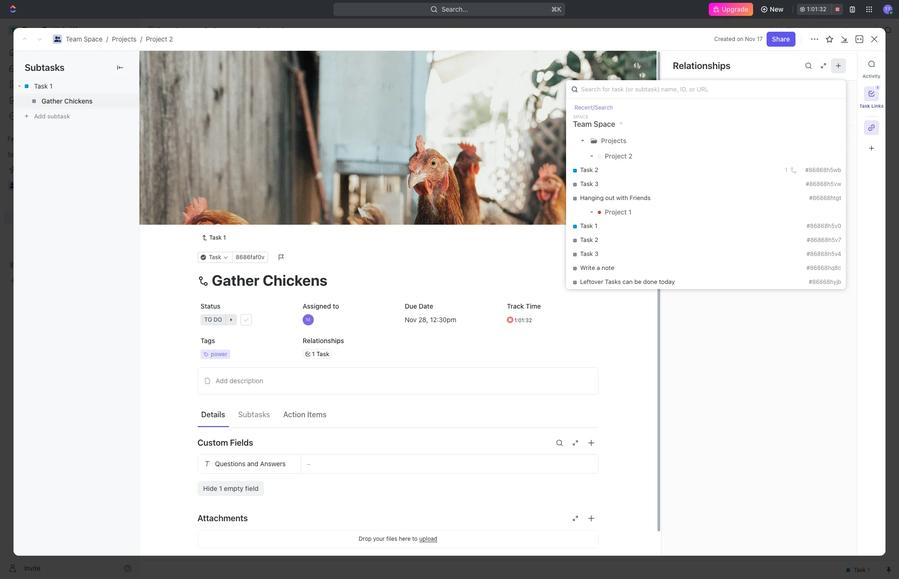 Task type: vqa. For each thing, say whether or not it's contained in the screenshot.
row group
no



Task type: describe. For each thing, give the bounding box(es) containing it.
#86868hq8c
[[807, 265, 841, 272]]

space for recent/search space team space
[[573, 114, 589, 119]]

1 inside custom fields element
[[219, 484, 222, 492]]

track
[[507, 302, 524, 310]]

0 horizontal spatial project 2 link
[[146, 35, 173, 43]]

docs
[[22, 80, 38, 88]]

1 vertical spatial projects
[[112, 35, 137, 43]]

docs link
[[4, 77, 135, 92]]

action
[[283, 411, 305, 419]]

add up customize
[[832, 60, 844, 68]]

recent/search space team space
[[573, 104, 615, 128]]

questions and answers
[[215, 460, 285, 468]]

can
[[623, 278, 633, 286]]

0 horizontal spatial task 2
[[188, 178, 208, 186]]

do
[[182, 221, 191, 228]]

0 horizontal spatial task 1
[[34, 82, 53, 90]]

list link
[[208, 84, 221, 97]]

1:01:32 button
[[797, 4, 843, 15]]

track time
[[507, 302, 541, 310]]

linked
[[682, 93, 705, 102]]

project 1
[[605, 208, 632, 216]]

recent/search
[[575, 104, 613, 111]]

nov
[[745, 35, 756, 42]]

activity
[[863, 73, 881, 79]]

to do
[[173, 221, 191, 228]]

sidebar navigation
[[0, 19, 139, 579]]

add down calendar link
[[251, 132, 261, 139]]

attachments button
[[198, 507, 599, 530]]

share button down new
[[781, 22, 810, 37]]

1 inside linked 1
[[709, 93, 712, 101]]

subtasks button
[[234, 406, 274, 423]]

0 vertical spatial subtasks
[[25, 62, 64, 73]]

1 horizontal spatial task 1 link
[[198, 232, 230, 243]]

inbox
[[22, 64, 39, 72]]

calendar
[[238, 86, 266, 94]]

in progress
[[173, 132, 211, 139]]

details
[[201, 411, 225, 419]]

2 horizontal spatial add task button
[[826, 56, 866, 71]]

‎task for ‎task 2
[[580, 236, 593, 244]]

1 inside task sidebar navigation tab list
[[877, 85, 879, 90]]

user group image
[[148, 28, 154, 32]]

#86868h5v7
[[807, 237, 841, 244]]

table
[[283, 86, 300, 94]]

0 vertical spatial project 2
[[257, 26, 285, 34]]

Search for task (or subtask) name, ID, or URL text field
[[566, 80, 846, 98]]

custom fields button
[[198, 432, 599, 454]]

gather chickens
[[42, 97, 93, 105]]

files
[[386, 535, 397, 542]]

in
[[173, 132, 179, 139]]

customize button
[[808, 84, 855, 97]]

gather
[[42, 97, 63, 105]]

drop
[[359, 535, 372, 542]]

share for share button to the right of 17
[[772, 35, 790, 43]]

2 vertical spatial projects
[[601, 137, 627, 145]]

new
[[770, 5, 784, 13]]

space for team space
[[175, 26, 194, 34]]

task inside tab list
[[860, 103, 870, 109]]

#86868h5v4
[[807, 251, 841, 258]]

assignees button
[[377, 107, 421, 118]]

action items
[[283, 411, 327, 419]]

done
[[643, 278, 658, 286]]

progress
[[180, 132, 211, 139]]

attachments
[[198, 514, 248, 523]]

1 horizontal spatial project 2 link
[[246, 24, 287, 35]]

answers
[[260, 460, 285, 468]]

tree inside sidebar navigation
[[4, 162, 135, 288]]

custom fields
[[198, 438, 253, 448]]

hide for hide
[[484, 109, 497, 116]]

0 horizontal spatial project 2
[[162, 56, 217, 71]]

to inside drop your files here to upload
[[412, 535, 418, 542]]

upgrade
[[722, 5, 749, 13]]

1 task
[[312, 350, 329, 357]]

write
[[580, 264, 595, 272]]

tasks
[[605, 278, 621, 286]]

subtasks inside subtasks button
[[238, 411, 270, 419]]

description
[[230, 377, 263, 385]]

invite
[[24, 564, 40, 572]]

‎task 2
[[580, 236, 598, 244]]

drop your files here to upload
[[359, 535, 437, 543]]

team space / projects / project 2
[[66, 35, 173, 43]]

board link
[[172, 84, 192, 97]]

search...
[[442, 5, 469, 13]]

task sidebar content section
[[661, 51, 899, 556]]

add left description
[[216, 377, 228, 385]]

hanging out with friends
[[580, 194, 651, 202]]

automations
[[819, 26, 858, 34]]

table link
[[281, 84, 300, 97]]

1 vertical spatial relationships
[[302, 337, 344, 345]]

#86868h5v0
[[807, 223, 841, 230]]

17
[[757, 35, 763, 42]]

a
[[597, 264, 600, 272]]

1 vertical spatial to
[[333, 302, 339, 310]]

Edit task name text field
[[198, 271, 599, 289]]

links
[[872, 103, 884, 109]]

1 horizontal spatial task 1
[[188, 162, 207, 170]]

#86868hyjb
[[809, 279, 841, 286]]

home link
[[4, 45, 135, 60]]

share for share button underneath new
[[787, 26, 805, 34]]

time
[[526, 302, 541, 310]]

favorites
[[7, 135, 32, 142]]

team for team space
[[157, 26, 173, 34]]

items
[[307, 411, 327, 419]]

automations button
[[815, 23, 863, 37]]

note
[[602, 264, 614, 272]]

favorites button
[[4, 133, 36, 145]]

questions
[[215, 460, 245, 468]]

1 horizontal spatial user group image
[[54, 36, 61, 42]]

1 horizontal spatial team space link
[[145, 24, 196, 35]]

assignees
[[389, 109, 416, 116]]

assigned to
[[302, 302, 339, 310]]



Task type: locate. For each thing, give the bounding box(es) containing it.
dashboards link
[[4, 93, 135, 108]]

0 vertical spatial 1 button
[[864, 85, 881, 101]]

add task button down calendar link
[[239, 130, 279, 141]]

share down new button
[[787, 26, 805, 34]]

linked 1
[[682, 93, 712, 102]]

2 vertical spatial project 2
[[605, 152, 633, 160]]

1 horizontal spatial to
[[333, 302, 339, 310]]

1 vertical spatial task 1
[[188, 162, 207, 170]]

1 horizontal spatial relationships
[[673, 60, 731, 71]]

to
[[173, 221, 181, 228], [333, 302, 339, 310], [412, 535, 418, 542]]

dashboards
[[22, 96, 59, 104]]

hide button
[[480, 107, 500, 118]]

1 horizontal spatial add task
[[251, 132, 275, 139]]

empty
[[224, 484, 243, 492]]

2 vertical spatial add task
[[188, 194, 216, 202]]

team right user group icon
[[157, 26, 173, 34]]

on
[[737, 35, 744, 42]]

fields
[[230, 438, 253, 448]]

2 vertical spatial task 1
[[209, 234, 226, 241]]

1 vertical spatial team
[[66, 35, 82, 43]]

2 ‎task from the top
[[580, 236, 593, 244]]

0 horizontal spatial add task
[[188, 194, 216, 202]]

3 up write a note on the right top
[[595, 250, 599, 258]]

task 3 up hanging
[[580, 180, 599, 188]]

team up home link
[[66, 35, 82, 43]]

0 vertical spatial task 3
[[580, 180, 599, 188]]

share button
[[781, 22, 810, 37], [767, 32, 796, 47]]

Search tasks... text field
[[783, 106, 876, 120]]

1 button inside task sidebar navigation tab list
[[864, 85, 881, 101]]

2 horizontal spatial projects
[[601, 137, 627, 145]]

1 vertical spatial ‎task
[[580, 236, 593, 244]]

with
[[616, 194, 628, 202]]

2 vertical spatial 1 button
[[210, 178, 223, 187]]

0 horizontal spatial user group image
[[10, 183, 17, 188]]

‎task for ‎task 1
[[580, 222, 593, 230]]

8686faf0v
[[236, 254, 264, 261]]

status
[[200, 302, 220, 310]]

subtasks up fields
[[238, 411, 270, 419]]

0 vertical spatial relationships
[[673, 60, 731, 71]]

3
[[595, 180, 599, 188], [595, 250, 599, 258]]

today
[[659, 278, 675, 286]]

created on nov 17
[[715, 35, 763, 42]]

add task button up do
[[184, 193, 219, 204]]

2 3 from the top
[[595, 250, 599, 258]]

0 vertical spatial hide
[[484, 109, 497, 116]]

1 button
[[864, 85, 881, 101], [209, 161, 222, 171], [210, 178, 223, 187]]

task 3 for #86868h5v4
[[580, 250, 599, 258]]

0 horizontal spatial projects link
[[112, 35, 137, 43]]

2 horizontal spatial project 2
[[605, 152, 633, 160]]

user group image down spaces
[[10, 183, 17, 188]]

hide inside button
[[484, 109, 497, 116]]

0 horizontal spatial to
[[173, 221, 181, 228]]

1 horizontal spatial projects link
[[201, 24, 240, 35]]

leftover tasks can be done today
[[580, 278, 675, 286]]

team inside recent/search space team space
[[573, 120, 592, 128]]

1:01:32
[[807, 6, 827, 13]]

relationships inside task sidebar content section
[[673, 60, 731, 71]]

1 vertical spatial project 2
[[162, 56, 217, 71]]

share button right 17
[[767, 32, 796, 47]]

1 vertical spatial task 1 link
[[198, 232, 230, 243]]

0 vertical spatial ‎task
[[580, 222, 593, 230]]

chickens
[[64, 97, 93, 105]]

to right assigned at the bottom left
[[333, 302, 339, 310]]

1 horizontal spatial projects
[[213, 26, 238, 34]]

add description
[[216, 377, 263, 385]]

0 horizontal spatial add task button
[[184, 193, 219, 204]]

1 button for 1
[[209, 161, 222, 171]]

0 horizontal spatial task 1 link
[[14, 79, 139, 94]]

hanging
[[580, 194, 604, 202]]

here
[[399, 535, 411, 542]]

share right 17
[[772, 35, 790, 43]]

1 vertical spatial add task
[[251, 132, 275, 139]]

1
[[50, 82, 53, 90], [877, 85, 879, 90], [709, 93, 712, 101], [204, 162, 207, 170], [218, 162, 220, 169], [785, 166, 788, 174], [219, 179, 221, 186], [629, 208, 632, 216], [595, 222, 598, 230], [223, 234, 226, 241], [312, 350, 315, 357], [219, 484, 222, 492]]

0 vertical spatial share
[[787, 26, 805, 34]]

1 horizontal spatial team
[[157, 26, 173, 34]]

1 3 from the top
[[595, 180, 599, 188]]

team inside 'link'
[[157, 26, 173, 34]]

1 vertical spatial 3
[[595, 250, 599, 258]]

out
[[605, 194, 615, 202]]

/
[[198, 26, 200, 34], [242, 26, 244, 34], [106, 35, 108, 43], [140, 35, 142, 43]]

1 horizontal spatial project 2
[[257, 26, 285, 34]]

user group image up home link
[[54, 36, 61, 42]]

team down recent/search
[[573, 120, 592, 128]]

0 vertical spatial projects
[[213, 26, 238, 34]]

subtasks
[[25, 62, 64, 73], [238, 411, 270, 419]]

add task for the rightmost add task button
[[832, 60, 860, 68]]

task 3 down ‎task 2
[[580, 250, 599, 258]]

⌘k
[[552, 5, 562, 13]]

3 for #86868h5vw
[[595, 180, 599, 188]]

subtasks down "home"
[[25, 62, 64, 73]]

2 horizontal spatial team
[[573, 120, 592, 128]]

0 horizontal spatial team space link
[[66, 35, 103, 43]]

0 horizontal spatial subtasks
[[25, 62, 64, 73]]

calendar link
[[236, 84, 266, 97]]

‎task down the ‎task 1
[[580, 236, 593, 244]]

add task button up customize
[[826, 56, 866, 71]]

add description button
[[201, 373, 595, 388]]

write a note
[[580, 264, 614, 272]]

user group image inside tree
[[10, 183, 17, 188]]

1 vertical spatial user group image
[[10, 183, 17, 188]]

0 vertical spatial task 1 link
[[14, 79, 139, 94]]

0 vertical spatial add task
[[832, 60, 860, 68]]

to right here
[[412, 535, 418, 542]]

to left do
[[173, 221, 181, 228]]

add task up do
[[188, 194, 216, 202]]

add
[[832, 60, 844, 68], [251, 132, 261, 139], [188, 194, 200, 202], [216, 377, 228, 385]]

gather chickens link
[[14, 94, 139, 109]]

3 up hanging
[[595, 180, 599, 188]]

1 vertical spatial 1 button
[[209, 161, 222, 171]]

tree
[[4, 162, 135, 288]]

created
[[715, 35, 735, 42]]

add task button
[[826, 56, 866, 71], [239, 130, 279, 141], [184, 193, 219, 204]]

1 ‎task from the top
[[580, 222, 593, 230]]

custom
[[198, 438, 228, 448]]

team for team space / projects / project 2
[[66, 35, 82, 43]]

task 2 up hanging
[[580, 166, 598, 174]]

task links
[[860, 103, 884, 109]]

custom fields element
[[198, 454, 599, 496]]

gantt
[[317, 86, 334, 94]]

projects
[[213, 26, 238, 34], [112, 35, 137, 43], [601, 137, 627, 145]]

add task down calendar
[[251, 132, 275, 139]]

board
[[174, 86, 192, 94]]

1 vertical spatial task 3
[[580, 250, 599, 258]]

0 horizontal spatial relationships
[[302, 337, 344, 345]]

2 task 3 from the top
[[580, 250, 599, 258]]

1 horizontal spatial subtasks
[[238, 411, 270, 419]]

field
[[245, 484, 259, 492]]

0 vertical spatial task 2
[[580, 166, 598, 174]]

1 button for 2
[[210, 178, 223, 187]]

0 vertical spatial task 1
[[34, 82, 53, 90]]

2 vertical spatial team
[[573, 120, 592, 128]]

1 horizontal spatial hide
[[484, 109, 497, 116]]

0 horizontal spatial projects
[[112, 35, 137, 43]]

0 vertical spatial team
[[157, 26, 173, 34]]

assigned
[[302, 302, 331, 310]]

1 vertical spatial add task button
[[239, 130, 279, 141]]

task 1
[[34, 82, 53, 90], [188, 162, 207, 170], [209, 234, 226, 241]]

user group image
[[54, 36, 61, 42], [10, 183, 17, 188]]

1 horizontal spatial add task button
[[239, 130, 279, 141]]

0 vertical spatial to
[[173, 221, 181, 228]]

1 vertical spatial subtasks
[[238, 411, 270, 419]]

team
[[157, 26, 173, 34], [66, 35, 82, 43], [573, 120, 592, 128]]

1 vertical spatial share
[[772, 35, 790, 43]]

0 vertical spatial user group image
[[54, 36, 61, 42]]

and
[[247, 460, 258, 468]]

task 3 for #86868h5vw
[[580, 180, 599, 188]]

1 task 3 from the top
[[580, 180, 599, 188]]

task 3
[[580, 180, 599, 188], [580, 250, 599, 258]]

friends
[[630, 194, 651, 202]]

hide for hide 1 empty field
[[203, 484, 217, 492]]

2 horizontal spatial to
[[412, 535, 418, 542]]

task sidebar navigation tab list
[[860, 56, 884, 156]]

your
[[373, 535, 385, 542]]

spaces
[[7, 151, 27, 158]]

project 2
[[257, 26, 285, 34], [162, 56, 217, 71], [605, 152, 633, 160]]

home
[[22, 49, 40, 56]]

relationships up search for task (or subtask) name, id, or url text box
[[673, 60, 731, 71]]

2 horizontal spatial add task
[[832, 60, 860, 68]]

relationships up 1 task
[[302, 337, 344, 345]]

add up do
[[188, 194, 200, 202]]

team space
[[157, 26, 194, 34]]

hide
[[484, 109, 497, 116], [203, 484, 217, 492]]

1 vertical spatial hide
[[203, 484, 217, 492]]

0 horizontal spatial hide
[[203, 484, 217, 492]]

task
[[846, 60, 860, 68], [34, 82, 48, 90], [860, 103, 870, 109], [263, 132, 275, 139], [188, 162, 202, 170], [580, 166, 593, 174], [188, 178, 202, 186], [580, 180, 593, 188], [202, 194, 216, 202], [209, 234, 222, 241], [580, 250, 593, 258], [316, 350, 329, 357]]

add task up customize
[[832, 60, 860, 68]]

#86868h5wb
[[806, 167, 841, 174]]

0 horizontal spatial team
[[66, 35, 82, 43]]

task 2 up do
[[188, 178, 208, 186]]

3 for #86868h5v4
[[595, 250, 599, 258]]

team space link
[[145, 24, 196, 35], [66, 35, 103, 43]]

0 vertical spatial add task button
[[826, 56, 866, 71]]

1 vertical spatial task 2
[[188, 178, 208, 186]]

add task for add task button to the bottom
[[188, 194, 216, 202]]

date
[[419, 302, 433, 310]]

‎task up ‎task 2
[[580, 222, 593, 230]]

#86868h5vw
[[806, 181, 841, 188]]

be
[[635, 278, 642, 286]]

space for team space / projects / project 2
[[84, 35, 103, 43]]

1 horizontal spatial task 2
[[580, 166, 598, 174]]

gantt link
[[315, 84, 334, 97]]

space
[[175, 26, 194, 34], [84, 35, 103, 43], [573, 114, 589, 119], [594, 120, 615, 128]]

new button
[[757, 2, 789, 17]]

2 horizontal spatial task 1
[[209, 234, 226, 241]]

hide inside custom fields element
[[203, 484, 217, 492]]

task 2
[[580, 166, 598, 174], [188, 178, 208, 186]]

2 vertical spatial add task button
[[184, 193, 219, 204]]

0 vertical spatial 3
[[595, 180, 599, 188]]

2 vertical spatial to
[[412, 535, 418, 542]]



